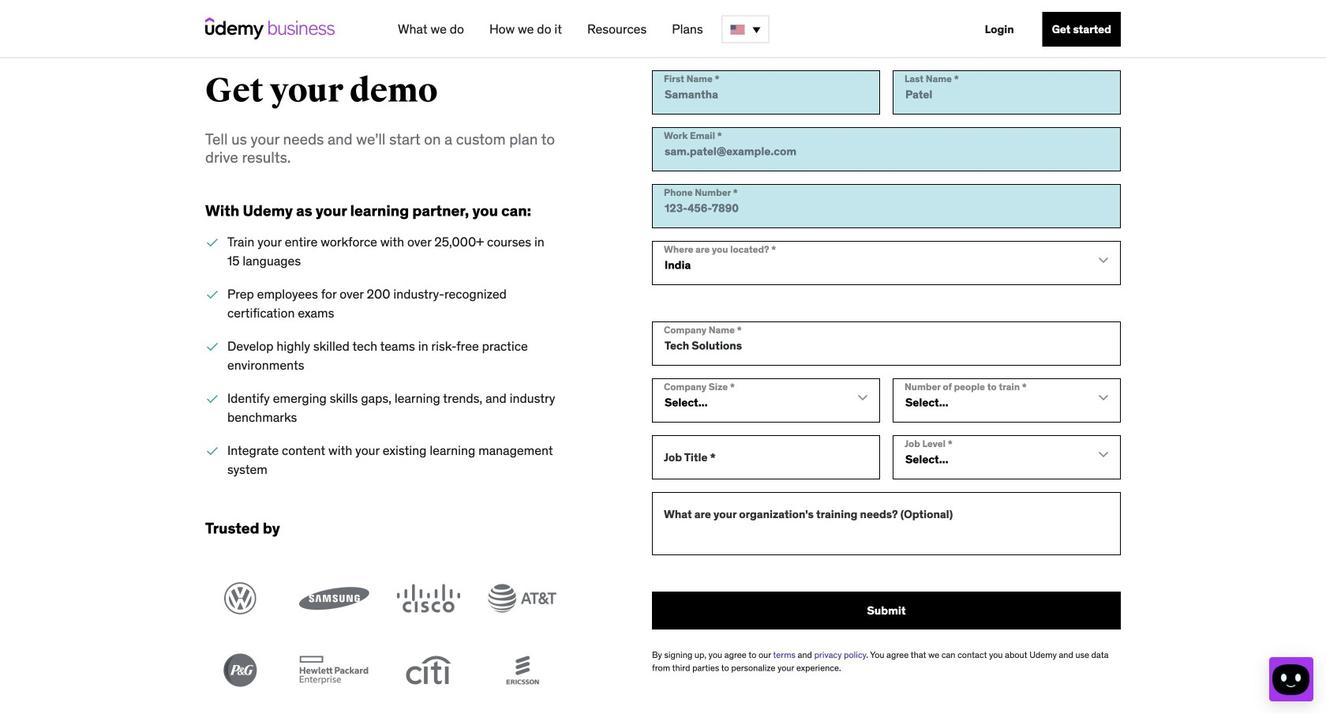 Task type: locate. For each thing, give the bounding box(es) containing it.
hewlett packard enterprise logo image
[[299, 654, 370, 687]]

citi logo image
[[393, 654, 464, 687]]

p&g logo image
[[205, 654, 276, 687]]

Company Name * text field
[[652, 321, 1122, 366]]

Phone Number * telephone field
[[652, 184, 1122, 228]]

udemy business image
[[205, 17, 335, 39]]

at&t logo image
[[487, 582, 558, 615]]

volkswagen logo image
[[205, 582, 276, 615]]

cisco logo image
[[393, 582, 464, 615]]



Task type: describe. For each thing, give the bounding box(es) containing it.
ericsson logo image
[[487, 654, 558, 687]]

What are your organization's training needs? text field
[[652, 492, 1122, 555]]

Last Name * text field
[[893, 70, 1122, 115]]

samsung logo image
[[299, 582, 370, 615]]

Work Email * email field
[[652, 127, 1122, 171]]

menu navigation
[[385, 0, 1122, 58]]

First Name * text field
[[652, 70, 881, 115]]

Job Title* text field
[[652, 435, 881, 479]]



Task type: vqa. For each thing, say whether or not it's contained in the screenshot.
Company Name * text box
yes



